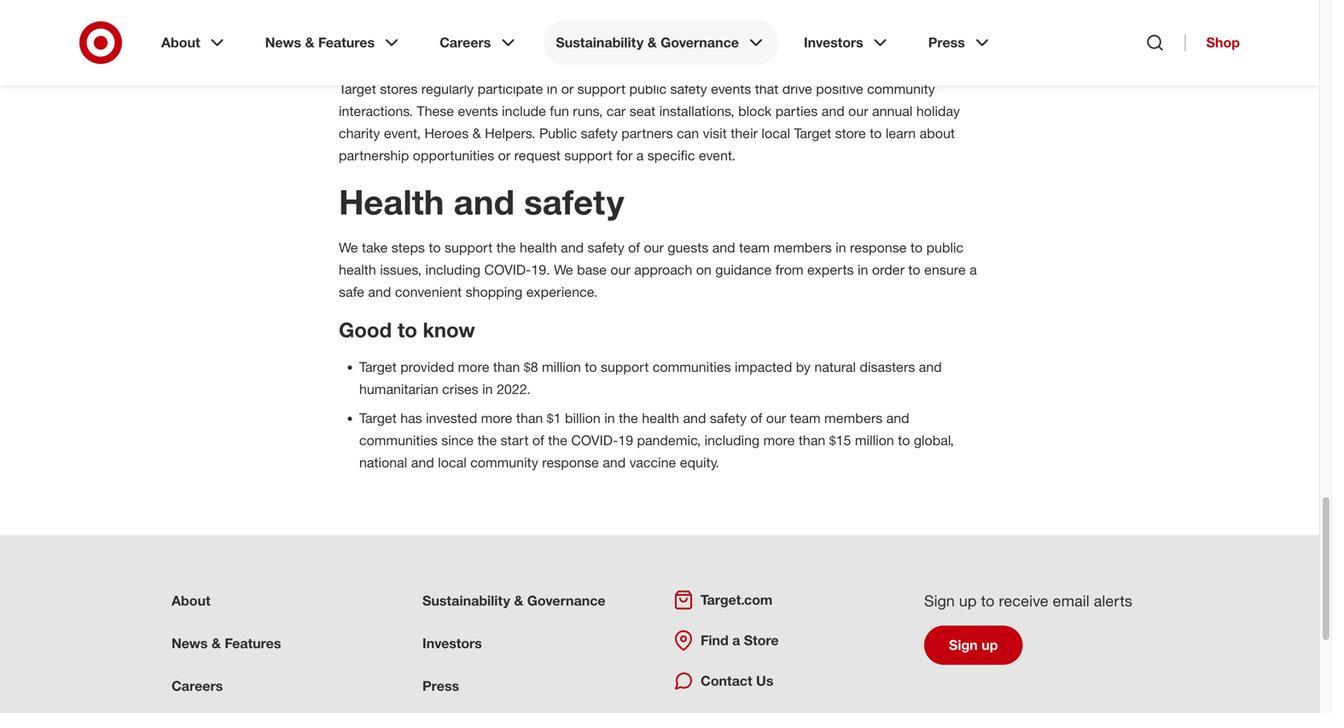 Task type: locate. For each thing, give the bounding box(es) containing it.
of up approach
[[628, 239, 640, 256]]

0 vertical spatial careers link
[[428, 20, 530, 65]]

of down impacted on the bottom of page
[[751, 410, 763, 427]]

0 vertical spatial about link
[[149, 20, 240, 65]]

1 vertical spatial sustainability & governance
[[423, 593, 606, 609]]

0 vertical spatial team
[[739, 239, 770, 256]]

communities down the has
[[359, 432, 438, 449]]

1 horizontal spatial a
[[733, 632, 740, 649]]

1 horizontal spatial careers
[[440, 34, 491, 51]]

partnerships
[[559, 22, 766, 64]]

0 vertical spatial million
[[542, 359, 581, 376]]

public inside the target stores regularly participate in or support public safety events that drive positive community interactions. these events include fun runs, car seat installations, block parties and our annual holiday charity event, heroes & helpers. public safety partners can visit their local target store to learn about partnership opportunities or request support for a specific event.
[[630, 81, 667, 97]]

our down impacted on the bottom of page
[[766, 410, 786, 427]]

our
[[849, 103, 869, 119], [644, 239, 664, 256], [611, 262, 631, 278], [766, 410, 786, 427]]

or down helpers.
[[498, 147, 511, 164]]

1 horizontal spatial million
[[855, 432, 894, 449]]

1 vertical spatial local
[[438, 455, 467, 471]]

careers link for left investors link
[[172, 678, 223, 695]]

up inside sign up link
[[982, 637, 998, 654]]

1 vertical spatial including
[[705, 432, 760, 449]]

up
[[959, 592, 977, 610], [982, 637, 998, 654]]

about
[[161, 34, 200, 51], [172, 593, 211, 609]]

1 horizontal spatial up
[[982, 637, 998, 654]]

and down positive on the top
[[822, 103, 845, 119]]

1 vertical spatial careers
[[172, 678, 223, 695]]

a right 'for'
[[637, 147, 644, 164]]

safe
[[339, 284, 364, 300]]

1 horizontal spatial investors
[[804, 34, 864, 51]]

about for about link associated with careers link related to investors link to the right
[[161, 34, 200, 51]]

1 vertical spatial sign
[[949, 637, 978, 654]]

community down start
[[471, 455, 539, 471]]

target for target stores regularly participate in or support public safety events that drive positive community interactions. these events include fun runs, car seat installations, block parties and our annual holiday charity event, heroes & helpers. public safety partners can visit their local target store to learn about partnership opportunities or request support for a specific event.
[[339, 81, 376, 97]]

1 vertical spatial news & features link
[[172, 635, 281, 652]]

&
[[305, 34, 314, 51], [648, 34, 657, 51], [473, 125, 481, 142], [514, 593, 524, 609], [212, 635, 221, 652]]

public safety partnerships and events
[[339, 22, 972, 64]]

local inside target has invested more than $1 billion in the health and safety of our team members and communities since the start of the covid-19 pandemic, including more than $15 million to global, national and local community response and vaccine equity.
[[438, 455, 467, 471]]

of right start
[[533, 432, 544, 449]]

our inside target has invested more than $1 billion in the health and safety of our team members and communities since the start of the covid-19 pandemic, including more than $15 million to global, national and local community response and vaccine equity.
[[766, 410, 786, 427]]

health
[[520, 239, 557, 256], [339, 262, 376, 278], [642, 410, 680, 427]]

contact us
[[701, 673, 774, 690]]

0 horizontal spatial investors link
[[423, 635, 482, 652]]

public up seat
[[630, 81, 667, 97]]

sign up to receive email alerts
[[925, 592, 1133, 610]]

about link
[[149, 20, 240, 65], [172, 593, 211, 609]]

our up store
[[849, 103, 869, 119]]

team inside we take steps to support the health and safety of our guests and team members in response to public health issues, including covid-19. we base our approach on guidance from experts in order to ensure a safe and convenient shopping experience.
[[739, 239, 770, 256]]

press link
[[917, 20, 1005, 65], [423, 678, 459, 695]]

1 vertical spatial public
[[927, 239, 964, 256]]

million inside target provided more than $8 million to support communities impacted by natural disasters and humanitarian crises in 2022.
[[542, 359, 581, 376]]

support down health and safety
[[445, 239, 493, 256]]

support
[[578, 81, 626, 97], [565, 147, 613, 164], [445, 239, 493, 256], [601, 359, 649, 376]]

0 vertical spatial about
[[161, 34, 200, 51]]

0 horizontal spatial up
[[959, 592, 977, 610]]

1 vertical spatial news
[[172, 635, 208, 652]]

investors
[[804, 34, 864, 51], [423, 635, 482, 652]]

charity
[[339, 125, 380, 142]]

find a store
[[701, 632, 779, 649]]

the up shopping
[[497, 239, 516, 256]]

and up drive
[[776, 22, 837, 64]]

1 vertical spatial communities
[[359, 432, 438, 449]]

target up humanitarian
[[359, 359, 397, 376]]

1 vertical spatial a
[[970, 262, 977, 278]]

including up equity.
[[705, 432, 760, 449]]

local down parties
[[762, 125, 790, 142]]

1 horizontal spatial press link
[[917, 20, 1005, 65]]

0 vertical spatial features
[[318, 34, 375, 51]]

and down disasters
[[887, 410, 910, 427]]

1 vertical spatial team
[[790, 410, 821, 427]]

careers
[[440, 34, 491, 51], [172, 678, 223, 695]]

1 vertical spatial investors link
[[423, 635, 482, 652]]

1 horizontal spatial health
[[520, 239, 557, 256]]

1 vertical spatial up
[[982, 637, 998, 654]]

0 horizontal spatial press
[[423, 678, 459, 695]]

0 vertical spatial sustainability
[[556, 34, 644, 51]]

sustainability
[[556, 34, 644, 51], [423, 593, 510, 609]]

0 vertical spatial local
[[762, 125, 790, 142]]

0 vertical spatial members
[[774, 239, 832, 256]]

1 horizontal spatial careers link
[[428, 20, 530, 65]]

to
[[870, 125, 882, 142], [429, 239, 441, 256], [911, 239, 923, 256], [909, 262, 921, 278], [398, 317, 417, 342], [585, 359, 597, 376], [898, 432, 910, 449], [981, 592, 995, 610]]

governance for bottommost the sustainability & governance link
[[527, 593, 606, 609]]

more left $15
[[764, 432, 795, 449]]

and
[[776, 22, 837, 64], [822, 103, 845, 119], [454, 181, 515, 223], [561, 239, 584, 256], [713, 239, 736, 256], [368, 284, 391, 300], [919, 359, 942, 376], [683, 410, 706, 427], [887, 410, 910, 427], [411, 455, 434, 471], [603, 455, 626, 471]]

0 vertical spatial we
[[339, 239, 358, 256]]

press link for investors link to the right
[[917, 20, 1005, 65]]

2 horizontal spatial a
[[970, 262, 977, 278]]

0 horizontal spatial million
[[542, 359, 581, 376]]

0 vertical spatial more
[[458, 359, 490, 376]]

communities
[[653, 359, 731, 376], [359, 432, 438, 449]]

investors for investors link to the right
[[804, 34, 864, 51]]

0 vertical spatial news
[[265, 34, 301, 51]]

0 vertical spatial than
[[493, 359, 520, 376]]

0 vertical spatial governance
[[661, 34, 739, 51]]

governance for the top the sustainability & governance link
[[661, 34, 739, 51]]

1 horizontal spatial public
[[539, 125, 577, 142]]

0 horizontal spatial local
[[438, 455, 467, 471]]

response
[[850, 239, 907, 256], [542, 455, 599, 471]]

1 horizontal spatial of
[[628, 239, 640, 256]]

from
[[776, 262, 804, 278]]

a right find
[[733, 632, 740, 649]]

that
[[755, 81, 779, 97]]

investors for left investors link
[[423, 635, 482, 652]]

0 vertical spatial events
[[846, 22, 953, 64]]

community up annual
[[867, 81, 935, 97]]

0 vertical spatial public
[[339, 22, 439, 64]]

sign up sign up
[[925, 592, 955, 610]]

than left $15
[[799, 432, 826, 449]]

1 vertical spatial investors
[[423, 635, 482, 652]]

members inside target has invested more than $1 billion in the health and safety of our team members and communities since the start of the covid-19 pandemic, including more than $15 million to global, national and local community response and vaccine equity.
[[825, 410, 883, 427]]

1 horizontal spatial governance
[[661, 34, 739, 51]]

in right billion
[[605, 410, 615, 427]]

1 vertical spatial about link
[[172, 593, 211, 609]]

1 vertical spatial covid-
[[571, 432, 618, 449]]

investors link
[[792, 20, 903, 65], [423, 635, 482, 652]]

public inside we take steps to support the health and safety of our guests and team members in response to public health issues, including covid-19. we base our approach on guidance from experts in order to ensure a safe and convenient shopping experience.
[[927, 239, 964, 256]]

1 horizontal spatial or
[[561, 81, 574, 97]]

convenient
[[395, 284, 462, 300]]

0 vertical spatial including
[[426, 262, 481, 278]]

and right safe
[[368, 284, 391, 300]]

guests
[[668, 239, 709, 256]]

0 horizontal spatial governance
[[527, 593, 606, 609]]

including up convenient
[[426, 262, 481, 278]]

0 vertical spatial public
[[630, 81, 667, 97]]

public up stores
[[339, 22, 439, 64]]

the left start
[[478, 432, 497, 449]]

events up block
[[711, 81, 751, 97]]

safety inside target has invested more than $1 billion in the health and safety of our team members and communities since the start of the covid-19 pandemic, including more than $15 million to global, national and local community response and vaccine equity.
[[710, 410, 747, 427]]

public up ensure
[[927, 239, 964, 256]]

1 horizontal spatial response
[[850, 239, 907, 256]]

0 vertical spatial careers
[[440, 34, 491, 51]]

safety up equity.
[[710, 410, 747, 427]]

0 horizontal spatial events
[[458, 103, 498, 119]]

response down billion
[[542, 455, 599, 471]]

1 horizontal spatial press
[[929, 34, 965, 51]]

these
[[417, 103, 454, 119]]

team
[[739, 239, 770, 256], [790, 410, 821, 427]]

0 horizontal spatial covid-
[[484, 262, 531, 278]]

0 vertical spatial investors link
[[792, 20, 903, 65]]

1 vertical spatial more
[[481, 410, 513, 427]]

car
[[607, 103, 626, 119]]

0 vertical spatial communities
[[653, 359, 731, 376]]

response up order
[[850, 239, 907, 256]]

their
[[731, 125, 758, 142]]

1 horizontal spatial community
[[867, 81, 935, 97]]

2 vertical spatial events
[[458, 103, 498, 119]]

team up 'guidance'
[[739, 239, 770, 256]]

regularly
[[422, 81, 474, 97]]

a
[[637, 147, 644, 164], [970, 262, 977, 278], [733, 632, 740, 649]]

sustainability & governance
[[556, 34, 739, 51], [423, 593, 606, 609]]

1 horizontal spatial local
[[762, 125, 790, 142]]

1 horizontal spatial team
[[790, 410, 821, 427]]

steps
[[392, 239, 425, 256]]

events up annual
[[846, 22, 953, 64]]

and up pandemic,
[[683, 410, 706, 427]]

1 vertical spatial news & features
[[172, 635, 281, 652]]

1 vertical spatial response
[[542, 455, 599, 471]]

news & features link
[[253, 20, 414, 65], [172, 635, 281, 652]]

0 vertical spatial sustainability & governance
[[556, 34, 739, 51]]

the down $1
[[548, 432, 568, 449]]

2 vertical spatial health
[[642, 410, 680, 427]]

target left the has
[[359, 410, 397, 427]]

community
[[867, 81, 935, 97], [471, 455, 539, 471]]

events down 'regularly'
[[458, 103, 498, 119]]

and right disasters
[[919, 359, 942, 376]]

in
[[547, 81, 558, 97], [836, 239, 846, 256], [858, 262, 869, 278], [482, 381, 493, 398], [605, 410, 615, 427]]

more up start
[[481, 410, 513, 427]]

up down sign up to receive email alerts
[[982, 637, 998, 654]]

up for sign up
[[982, 637, 998, 654]]

million right $15
[[855, 432, 894, 449]]

covid- up shopping
[[484, 262, 531, 278]]

0 horizontal spatial including
[[426, 262, 481, 278]]

health up safe
[[339, 262, 376, 278]]

covid- inside target has invested more than $1 billion in the health and safety of our team members and communities since the start of the covid-19 pandemic, including more than $15 million to global, national and local community response and vaccine equity.
[[571, 432, 618, 449]]

2 horizontal spatial events
[[846, 22, 953, 64]]

contact us link
[[674, 671, 774, 692]]

1 horizontal spatial features
[[318, 34, 375, 51]]

1 horizontal spatial investors link
[[792, 20, 903, 65]]

annual
[[872, 103, 913, 119]]

experts
[[808, 262, 854, 278]]

members inside we take steps to support the health and safety of our guests and team members in response to public health issues, including covid-19. we base our approach on guidance from experts in order to ensure a safe and convenient shopping experience.
[[774, 239, 832, 256]]

than
[[493, 359, 520, 376], [516, 410, 543, 427], [799, 432, 826, 449]]

up up sign up
[[959, 592, 977, 610]]

0 horizontal spatial a
[[637, 147, 644, 164]]

we left take
[[339, 239, 358, 256]]

opportunities
[[413, 147, 494, 164]]

communities left impacted on the bottom of page
[[653, 359, 731, 376]]

million right $8
[[542, 359, 581, 376]]

heroes
[[425, 125, 469, 142]]

we up experience.
[[554, 262, 573, 278]]

safety up participate on the left top of page
[[449, 22, 549, 64]]

health up pandemic,
[[642, 410, 680, 427]]

than up 2022.
[[493, 359, 520, 376]]

disasters
[[860, 359, 915, 376]]

0 horizontal spatial press link
[[423, 678, 459, 695]]

1 vertical spatial governance
[[527, 593, 606, 609]]

1 vertical spatial of
[[751, 410, 763, 427]]

sign up link
[[925, 626, 1023, 665]]

and right national
[[411, 455, 434, 471]]

events
[[846, 22, 953, 64], [711, 81, 751, 97], [458, 103, 498, 119]]

a inside the target stores regularly participate in or support public safety events that drive positive community interactions. these events include fun runs, car seat installations, block parties and our annual holiday charity event, heroes & helpers. public safety partners can visit their local target store to learn about partnership opportunities or request support for a specific event.
[[637, 147, 644, 164]]

a right ensure
[[970, 262, 977, 278]]

sustainability & governance for the top the sustainability & governance link
[[556, 34, 739, 51]]

support up 19
[[601, 359, 649, 376]]

0 horizontal spatial response
[[542, 455, 599, 471]]

community inside the target stores regularly participate in or support public safety events that drive positive community interactions. these events include fun runs, car seat installations, block parties and our annual holiday charity event, heroes & helpers. public safety partners can visit their local target store to learn about partnership opportunities or request support for a specific event.
[[867, 81, 935, 97]]

safety inside we take steps to support the health and safety of our guests and team members in response to public health issues, including covid-19. we base our approach on guidance from experts in order to ensure a safe and convenient shopping experience.
[[588, 239, 625, 256]]

or
[[561, 81, 574, 97], [498, 147, 511, 164]]

target inside target provided more than $8 million to support communities impacted by natural disasters and humanitarian crises in 2022.
[[359, 359, 397, 376]]

for
[[617, 147, 633, 164]]

about link for careers link associated with left investors link
[[172, 593, 211, 609]]

communities inside target provided more than $8 million to support communities impacted by natural disasters and humanitarian crises in 2022.
[[653, 359, 731, 376]]

positive
[[816, 81, 864, 97]]

1 horizontal spatial public
[[927, 239, 964, 256]]

response inside we take steps to support the health and safety of our guests and team members in response to public health issues, including covid-19. we base our approach on guidance from experts in order to ensure a safe and convenient shopping experience.
[[850, 239, 907, 256]]

0 vertical spatial press
[[929, 34, 965, 51]]

local
[[762, 125, 790, 142], [438, 455, 467, 471]]

press for press link related to investors link to the right
[[929, 34, 965, 51]]

safety
[[449, 22, 549, 64], [671, 81, 707, 97], [581, 125, 618, 142], [524, 181, 624, 223], [588, 239, 625, 256], [710, 410, 747, 427]]

public
[[630, 81, 667, 97], [927, 239, 964, 256]]

including inside target has invested more than $1 billion in the health and safety of our team members and communities since the start of the covid-19 pandemic, including more than $15 million to global, national and local community response and vaccine equity.
[[705, 432, 760, 449]]

to inside the target stores regularly participate in or support public safety events that drive positive community interactions. these events include fun runs, car seat installations, block parties and our annual holiday charity event, heroes & helpers. public safety partners can visit their local target store to learn about partnership opportunities or request support for a specific event.
[[870, 125, 882, 142]]

1 vertical spatial about
[[172, 593, 211, 609]]

members
[[774, 239, 832, 256], [825, 410, 883, 427]]

more up the crises
[[458, 359, 490, 376]]

covid- down billion
[[571, 432, 618, 449]]

helpers.
[[485, 125, 536, 142]]

0 horizontal spatial communities
[[359, 432, 438, 449]]

health up 19.
[[520, 239, 557, 256]]

1 vertical spatial million
[[855, 432, 894, 449]]

public down fun
[[539, 125, 577, 142]]

1 vertical spatial or
[[498, 147, 511, 164]]

governance
[[661, 34, 739, 51], [527, 593, 606, 609]]

safety down "request"
[[524, 181, 624, 223]]

than left $1
[[516, 410, 543, 427]]

base
[[577, 262, 607, 278]]

1 vertical spatial we
[[554, 262, 573, 278]]

in left 2022.
[[482, 381, 493, 398]]

1 vertical spatial than
[[516, 410, 543, 427]]

$1
[[547, 410, 561, 427]]

parties
[[776, 103, 818, 119]]

target inside target has invested more than $1 billion in the health and safety of our team members and communities since the start of the covid-19 pandemic, including more than $15 million to global, national and local community response and vaccine equity.
[[359, 410, 397, 427]]

0 horizontal spatial features
[[225, 635, 281, 652]]

target.com link
[[674, 590, 773, 611]]

the up 19
[[619, 410, 638, 427]]

find
[[701, 632, 729, 649]]

crises
[[442, 381, 479, 398]]

news & features link for careers link related to investors link to the right
[[253, 20, 414, 65]]

0 horizontal spatial investors
[[423, 635, 482, 652]]

safety up base
[[588, 239, 625, 256]]

sign down sign up to receive email alerts
[[949, 637, 978, 654]]

in up fun
[[547, 81, 558, 97]]

covid-
[[484, 262, 531, 278], [571, 432, 618, 449]]

0 horizontal spatial careers link
[[172, 678, 223, 695]]

support left 'for'
[[565, 147, 613, 164]]

0 horizontal spatial sustainability
[[423, 593, 510, 609]]

in inside target has invested more than $1 billion in the health and safety of our team members and communities since the start of the covid-19 pandemic, including more than $15 million to global, national and local community response and vaccine equity.
[[605, 410, 615, 427]]

or up fun
[[561, 81, 574, 97]]

target up 'interactions.' on the left top
[[339, 81, 376, 97]]

1 vertical spatial events
[[711, 81, 751, 97]]

about
[[920, 125, 955, 142]]

2 vertical spatial of
[[533, 432, 544, 449]]

members up $15
[[825, 410, 883, 427]]

more
[[458, 359, 490, 376], [481, 410, 513, 427], [764, 432, 795, 449]]

members up the "from"
[[774, 239, 832, 256]]

community inside target has invested more than $1 billion in the health and safety of our team members and communities since the start of the covid-19 pandemic, including more than $15 million to global, national and local community response and vaccine equity.
[[471, 455, 539, 471]]

team down by
[[790, 410, 821, 427]]

local down the since
[[438, 455, 467, 471]]



Task type: describe. For each thing, give the bounding box(es) containing it.
impacted
[[735, 359, 792, 376]]

target provided more than $8 million to support communities impacted by natural disasters and humanitarian crises in 2022.
[[359, 359, 942, 398]]

to inside target provided more than $8 million to support communities impacted by natural disasters and humanitarian crises in 2022.
[[585, 359, 597, 376]]

good
[[339, 317, 392, 342]]

0 horizontal spatial we
[[339, 239, 358, 256]]

health inside target has invested more than $1 billion in the health and safety of our team members and communities since the start of the covid-19 pandemic, including more than $15 million to global, national and local community response and vaccine equity.
[[642, 410, 680, 427]]

$15
[[830, 432, 851, 449]]

target.com
[[701, 592, 773, 609]]

the inside we take steps to support the health and safety of our guests and team members in response to public health issues, including covid-19. we base our approach on guidance from experts in order to ensure a safe and convenient shopping experience.
[[497, 239, 516, 256]]

installations,
[[660, 103, 735, 119]]

runs,
[[573, 103, 603, 119]]

sign for sign up
[[949, 637, 978, 654]]

press link for left investors link
[[423, 678, 459, 695]]

a inside we take steps to support the health and safety of our guests and team members in response to public health issues, including covid-19. we base our approach on guidance from experts in order to ensure a safe and convenient shopping experience.
[[970, 262, 977, 278]]

include
[[502, 103, 546, 119]]

safety up the installations, on the top of the page
[[671, 81, 707, 97]]

support inside we take steps to support the health and safety of our guests and team members in response to public health issues, including covid-19. we base our approach on guidance from experts in order to ensure a safe and convenient shopping experience.
[[445, 239, 493, 256]]

to inside target has invested more than $1 billion in the health and safety of our team members and communities since the start of the covid-19 pandemic, including more than $15 million to global, national and local community response and vaccine equity.
[[898, 432, 910, 449]]

seat
[[630, 103, 656, 119]]

sign for sign up to receive email alerts
[[925, 592, 955, 610]]

on
[[696, 262, 712, 278]]

2 vertical spatial more
[[764, 432, 795, 449]]

2 vertical spatial a
[[733, 632, 740, 649]]

our right base
[[611, 262, 631, 278]]

and up 'guidance'
[[713, 239, 736, 256]]

good to know
[[339, 317, 475, 342]]

humanitarian
[[359, 381, 439, 398]]

sign up
[[949, 637, 998, 654]]

receive
[[999, 592, 1049, 610]]

health and safety
[[339, 181, 624, 223]]

1 horizontal spatial we
[[554, 262, 573, 278]]

communities inside target has invested more than $1 billion in the health and safety of our team members and communities since the start of the covid-19 pandemic, including more than $15 million to global, national and local community response and vaccine equity.
[[359, 432, 438, 449]]

in up the experts
[[836, 239, 846, 256]]

public inside the target stores regularly participate in or support public safety events that drive positive community interactions. these events include fun runs, car seat installations, block parties and our annual holiday charity event, heroes & helpers. public safety partners can visit their local target store to learn about partnership opportunities or request support for a specific event.
[[539, 125, 577, 142]]

natural
[[815, 359, 856, 376]]

issues,
[[380, 262, 422, 278]]

specific
[[648, 147, 695, 164]]

target stores regularly participate in or support public safety events that drive positive community interactions. these events include fun runs, car seat installations, block parties and our annual holiday charity event, heroes & helpers. public safety partners can visit their local target store to learn about partnership opportunities or request support for a specific event.
[[339, 81, 960, 164]]

support inside target provided more than $8 million to support communities impacted by natural disasters and humanitarian crises in 2022.
[[601, 359, 649, 376]]

target down parties
[[794, 125, 832, 142]]

drive
[[783, 81, 813, 97]]

more inside target provided more than $8 million to support communities impacted by natural disasters and humanitarian crises in 2022.
[[458, 359, 490, 376]]

partners
[[622, 125, 673, 142]]

our up approach
[[644, 239, 664, 256]]

equity.
[[680, 455, 719, 471]]

holiday
[[917, 103, 960, 119]]

about for about link associated with careers link associated with left investors link
[[172, 593, 211, 609]]

vaccine
[[630, 455, 676, 471]]

target has invested more than $1 billion in the health and safety of our team members and communities since the start of the covid-19 pandemic, including more than $15 million to global, national and local community response and vaccine equity.
[[359, 410, 954, 471]]

19
[[618, 432, 633, 449]]

0 horizontal spatial of
[[533, 432, 544, 449]]

and inside target provided more than $8 million to support communities impacted by natural disasters and humanitarian crises in 2022.
[[919, 359, 942, 376]]

event.
[[699, 147, 736, 164]]

health
[[339, 181, 444, 223]]

covid- inside we take steps to support the health and safety of our guests and team members in response to public health issues, including covid-19. we base our approach on guidance from experts in order to ensure a safe and convenient shopping experience.
[[484, 262, 531, 278]]

0 vertical spatial health
[[520, 239, 557, 256]]

store
[[744, 632, 779, 649]]

1 horizontal spatial events
[[711, 81, 751, 97]]

know
[[423, 317, 475, 342]]

email
[[1053, 592, 1090, 610]]

start
[[501, 432, 529, 449]]

careers link for investors link to the right
[[428, 20, 530, 65]]

partnership
[[339, 147, 409, 164]]

learn
[[886, 125, 916, 142]]

1 horizontal spatial sustainability
[[556, 34, 644, 51]]

than inside target provided more than $8 million to support communities impacted by natural disasters and humanitarian crises in 2022.
[[493, 359, 520, 376]]

target for target has invested more than $1 billion in the health and safety of our team members and communities since the start of the covid-19 pandemic, including more than $15 million to global, national and local community response and vaccine equity.
[[359, 410, 397, 427]]

$8
[[524, 359, 538, 376]]

response inside target has invested more than $1 billion in the health and safety of our team members and communities since the start of the covid-19 pandemic, including more than $15 million to global, national and local community response and vaccine equity.
[[542, 455, 599, 471]]

& inside the target stores regularly participate in or support public safety events that drive positive community interactions. these events include fun runs, car seat installations, block parties and our annual holiday charity event, heroes & helpers. public safety partners can visit their local target store to learn about partnership opportunities or request support for a specific event.
[[473, 125, 481, 142]]

sustainability & governance for bottommost the sustainability & governance link
[[423, 593, 606, 609]]

1 vertical spatial sustainability & governance link
[[423, 593, 606, 609]]

contact
[[701, 673, 753, 690]]

of inside we take steps to support the health and safety of our guests and team members in response to public health issues, including covid-19. we base our approach on guidance from experts in order to ensure a safe and convenient shopping experience.
[[628, 239, 640, 256]]

ensure
[[925, 262, 966, 278]]

event,
[[384, 125, 421, 142]]

participate
[[478, 81, 543, 97]]

up for sign up to receive email alerts
[[959, 592, 977, 610]]

in inside target provided more than $8 million to support communities impacted by natural disasters and humanitarian crises in 2022.
[[482, 381, 493, 398]]

2 vertical spatial than
[[799, 432, 826, 449]]

shop
[[1207, 34, 1240, 51]]

shopping
[[466, 284, 523, 300]]

visit
[[703, 125, 727, 142]]

features for careers link related to investors link to the right
[[318, 34, 375, 51]]

block
[[738, 103, 772, 119]]

about link for careers link related to investors link to the right
[[149, 20, 240, 65]]

19.
[[531, 262, 550, 278]]

our inside the target stores regularly participate in or support public safety events that drive positive community interactions. these events include fun runs, car seat installations, block parties and our annual holiday charity event, heroes & helpers. public safety partners can visit their local target store to learn about partnership opportunities or request support for a specific event.
[[849, 103, 869, 119]]

find a store link
[[674, 631, 779, 651]]

in left order
[[858, 262, 869, 278]]

million inside target has invested more than $1 billion in the health and safety of our team members and communities since the start of the covid-19 pandemic, including more than $15 million to global, national and local community response and vaccine equity.
[[855, 432, 894, 449]]

and up base
[[561, 239, 584, 256]]

including inside we take steps to support the health and safety of our guests and team members in response to public health issues, including covid-19. we base our approach on guidance from experts in order to ensure a safe and convenient shopping experience.
[[426, 262, 481, 278]]

support up runs,
[[578, 81, 626, 97]]

guidance
[[716, 262, 772, 278]]

target for target provided more than $8 million to support communities impacted by natural disasters and humanitarian crises in 2022.
[[359, 359, 397, 376]]

can
[[677, 125, 699, 142]]

and inside the target stores regularly participate in or support public safety events that drive positive community interactions. these events include fun runs, car seat installations, block parties and our annual holiday charity event, heroes & helpers. public safety partners can visit their local target store to learn about partnership opportunities or request support for a specific event.
[[822, 103, 845, 119]]

invested
[[426, 410, 477, 427]]

0 horizontal spatial or
[[498, 147, 511, 164]]

features for careers link associated with left investors link
[[225, 635, 281, 652]]

0 horizontal spatial public
[[339, 22, 439, 64]]

2022.
[[497, 381, 531, 398]]

pandemic,
[[637, 432, 701, 449]]

since
[[442, 432, 474, 449]]

1 horizontal spatial news
[[265, 34, 301, 51]]

stores
[[380, 81, 418, 97]]

store
[[835, 125, 866, 142]]

shop link
[[1185, 34, 1240, 51]]

press for left investors link press link
[[423, 678, 459, 695]]

and down 19
[[603, 455, 626, 471]]

interactions.
[[339, 103, 413, 119]]

provided
[[401, 359, 454, 376]]

we take steps to support the health and safety of our guests and team members in response to public health issues, including covid-19. we base our approach on guidance from experts in order to ensure a safe and convenient shopping experience.
[[339, 239, 977, 300]]

1 vertical spatial health
[[339, 262, 376, 278]]

global,
[[914, 432, 954, 449]]

local inside the target stores regularly participate in or support public safety events that drive positive community interactions. these events include fun runs, car seat installations, block parties and our annual holiday charity event, heroes & helpers. public safety partners can visit their local target store to learn about partnership opportunities or request support for a specific event.
[[762, 125, 790, 142]]

has
[[401, 410, 422, 427]]

2 horizontal spatial of
[[751, 410, 763, 427]]

safety down runs,
[[581, 125, 618, 142]]

order
[[872, 262, 905, 278]]

request
[[514, 147, 561, 164]]

news & features link for careers link associated with left investors link
[[172, 635, 281, 652]]

team inside target has invested more than $1 billion in the health and safety of our team members and communities since the start of the covid-19 pandemic, including more than $15 million to global, national and local community response and vaccine equity.
[[790, 410, 821, 427]]

fun
[[550, 103, 569, 119]]

approach
[[634, 262, 693, 278]]

and down opportunities
[[454, 181, 515, 223]]

in inside the target stores regularly participate in or support public safety events that drive positive community interactions. these events include fun runs, car seat installations, block parties and our annual holiday charity event, heroes & helpers. public safety partners can visit their local target store to learn about partnership opportunities or request support for a specific event.
[[547, 81, 558, 97]]

take
[[362, 239, 388, 256]]

experience.
[[527, 284, 598, 300]]

0 vertical spatial news & features
[[265, 34, 375, 51]]

alerts
[[1094, 592, 1133, 610]]

0 vertical spatial sustainability & governance link
[[544, 20, 778, 65]]

billion
[[565, 410, 601, 427]]

by
[[796, 359, 811, 376]]



Task type: vqa. For each thing, say whether or not it's contained in the screenshot.
Good to know
yes



